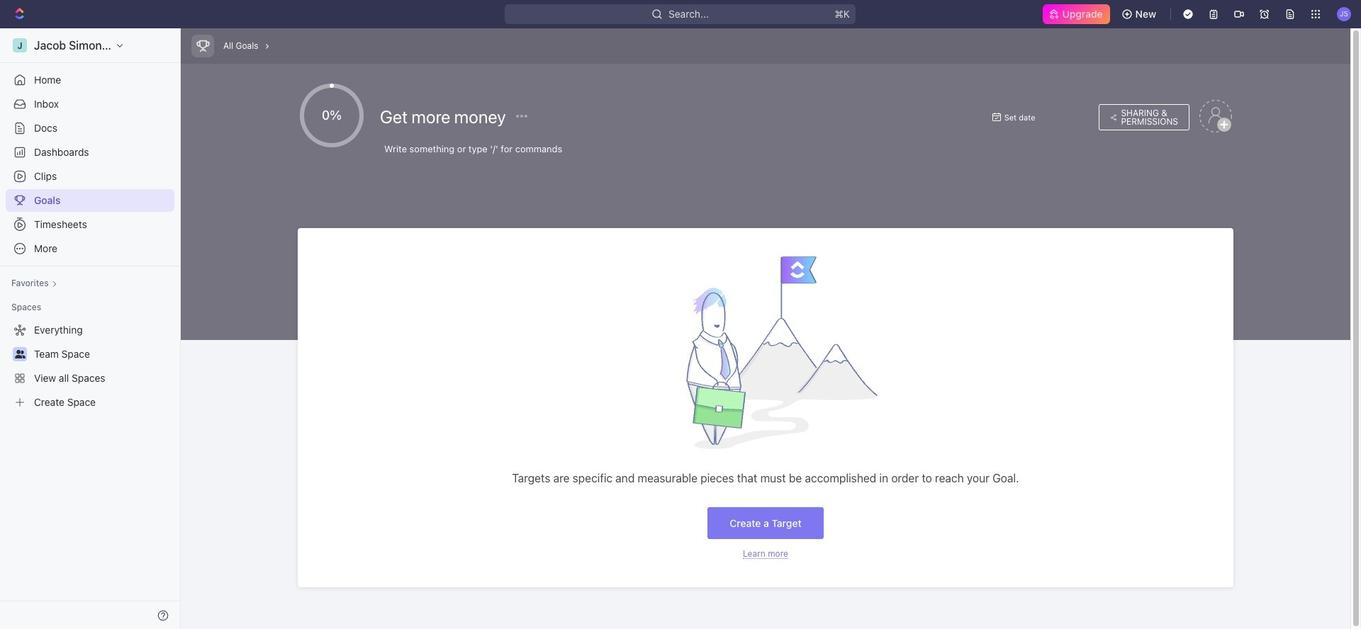 Task type: vqa. For each thing, say whether or not it's contained in the screenshot.
project 2 link
no



Task type: locate. For each thing, give the bounding box(es) containing it.
tree
[[6, 319, 174, 414]]

sidebar navigation
[[0, 28, 184, 629]]

jacob simon's workspace, , element
[[13, 38, 27, 52]]



Task type: describe. For each thing, give the bounding box(es) containing it.
tree inside sidebar "navigation"
[[6, 319, 174, 414]]

user group image
[[15, 350, 25, 359]]



